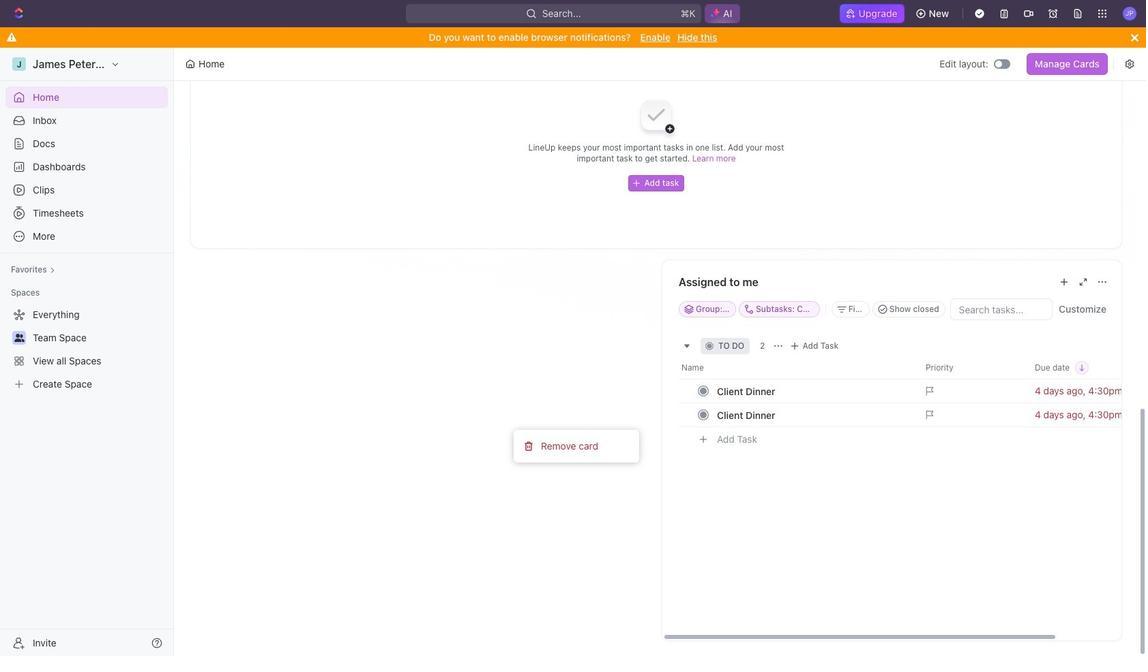 Task type: describe. For each thing, give the bounding box(es) containing it.
sidebar navigation
[[0, 48, 174, 657]]



Task type: locate. For each thing, give the bounding box(es) containing it.
tree
[[5, 304, 168, 396]]

tree inside sidebar navigation
[[5, 304, 168, 396]]

Search tasks... text field
[[951, 299, 1052, 320]]



Task type: vqa. For each thing, say whether or not it's contained in the screenshot.
search tasks... TEXT FIELD
yes



